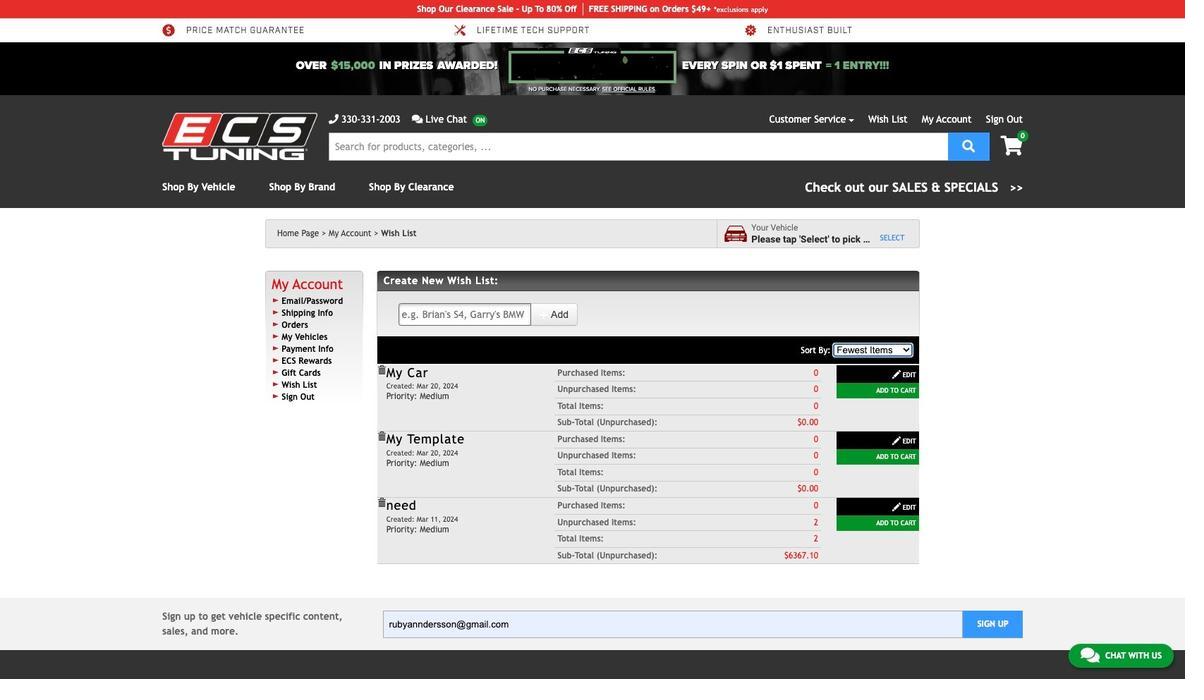 Task type: vqa. For each thing, say whether or not it's contained in the screenshot.
leftmost '&'
no



Task type: describe. For each thing, give the bounding box(es) containing it.
comments image
[[412, 114, 423, 124]]

search image
[[963, 139, 976, 152]]

delete image for white image
[[377, 366, 387, 375]]

delete image
[[377, 498, 387, 508]]

0 vertical spatial white image
[[539, 311, 549, 320]]

white image
[[892, 370, 902, 380]]

1 vertical spatial white image
[[892, 436, 902, 446]]

2 vertical spatial white image
[[892, 503, 902, 513]]



Task type: locate. For each thing, give the bounding box(es) containing it.
e.g. Brian's S4, Garry's BMW E92...etc text field
[[398, 303, 531, 326]]

0 vertical spatial delete image
[[377, 366, 387, 375]]

delete image for white icon to the middle
[[377, 432, 387, 442]]

ecs tuning 'spin to win' contest logo image
[[509, 48, 677, 83]]

shopping cart image
[[1001, 136, 1023, 156]]

1 delete image from the top
[[377, 366, 387, 375]]

ecs tuning image
[[162, 113, 318, 160]]

phone image
[[329, 114, 339, 124]]

white image
[[539, 311, 549, 320], [892, 436, 902, 446], [892, 503, 902, 513]]

1 vertical spatial delete image
[[377, 432, 387, 442]]

delete image
[[377, 366, 387, 375], [377, 432, 387, 442]]

Search text field
[[329, 133, 949, 161]]

2 delete image from the top
[[377, 432, 387, 442]]

Email email field
[[383, 611, 964, 639]]



